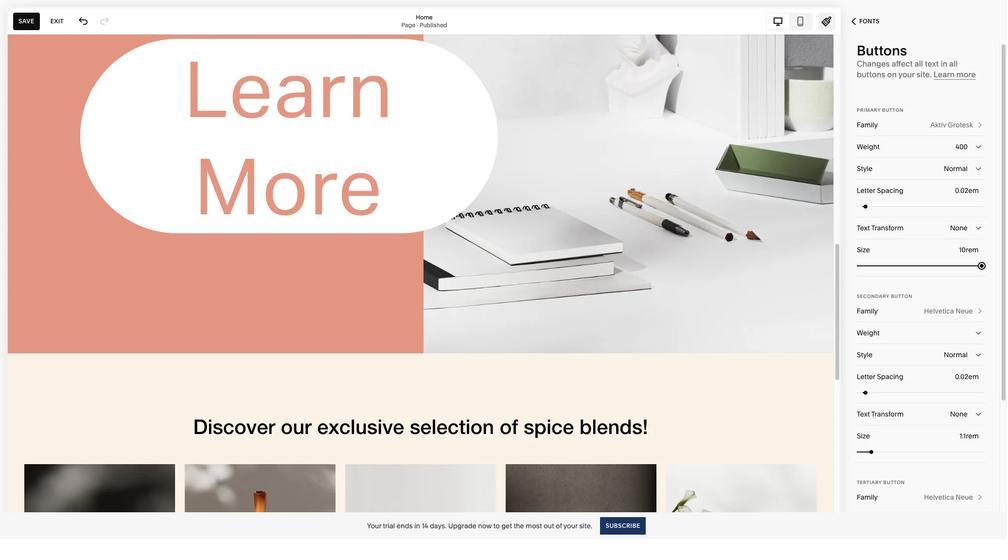 Task type: locate. For each thing, give the bounding box(es) containing it.
none down letter spacing text box
[[951, 224, 969, 233]]

0 horizontal spatial site.
[[580, 522, 593, 531]]

upgrade
[[449, 522, 477, 531]]

0 horizontal spatial all
[[915, 59, 924, 69]]

affect
[[893, 59, 914, 69]]

trial
[[383, 522, 395, 531]]

2 helvetica from the top
[[925, 494, 955, 502]]

none
[[951, 224, 969, 233], [951, 410, 969, 419]]

exit button
[[45, 12, 69, 30]]

0 vertical spatial text transform
[[858, 224, 904, 233]]

1 letter spacing range field from the top
[[858, 196, 985, 217]]

3 family from the top
[[858, 494, 879, 502]]

secondary button
[[858, 294, 913, 299]]

2 transform from the top
[[872, 410, 904, 419]]

None field
[[858, 136, 985, 158], [858, 158, 985, 180], [858, 218, 985, 239], [858, 345, 985, 366], [858, 404, 985, 425], [858, 509, 985, 531], [858, 136, 985, 158], [858, 158, 985, 180], [858, 218, 985, 239], [858, 345, 985, 366], [858, 404, 985, 425], [858, 509, 985, 531]]

1 horizontal spatial in
[[942, 59, 948, 69]]

1 vertical spatial none
[[951, 410, 969, 419]]

Letter Spacing range field
[[858, 196, 985, 217], [858, 382, 985, 404]]

0 vertical spatial in
[[942, 59, 948, 69]]

in up the learn
[[942, 59, 948, 69]]

button
[[883, 108, 904, 113], [892, 294, 913, 299], [884, 480, 906, 486]]

letter spacing
[[858, 186, 904, 195], [858, 373, 904, 382]]

weight down secondary
[[858, 329, 880, 338]]

2 none from the top
[[951, 410, 969, 419]]

2 normal from the top
[[945, 351, 969, 360]]

in left 14
[[415, 522, 420, 531]]

1 helvetica from the top
[[925, 307, 955, 316]]

1 vertical spatial letter
[[858, 373, 876, 382]]

2 text transform from the top
[[858, 410, 904, 419]]

0 vertical spatial button
[[883, 108, 904, 113]]

normal
[[945, 165, 969, 173], [945, 351, 969, 360]]

your inside changes affect all text in all buttons on your site.
[[899, 70, 916, 79]]

exit
[[50, 17, 64, 25]]

tab list
[[768, 13, 812, 29]]

spacing
[[878, 186, 904, 195], [878, 373, 904, 382]]

1 vertical spatial spacing
[[878, 373, 904, 382]]

1 letter spacing from the top
[[858, 186, 904, 195]]

1 neue from the top
[[957, 307, 974, 316]]

buttons
[[858, 70, 886, 79]]

0 vertical spatial weight
[[858, 143, 880, 151]]

1 vertical spatial normal
[[945, 351, 969, 360]]

0 vertical spatial family
[[858, 121, 879, 129]]

button right secondary
[[892, 294, 913, 299]]

in
[[942, 59, 948, 69], [415, 522, 420, 531]]

1 text from the top
[[858, 224, 871, 233]]

button right primary
[[883, 108, 904, 113]]

learn more link
[[934, 70, 977, 80]]

2 weight from the top
[[858, 329, 880, 338]]

2 neue from the top
[[957, 494, 974, 502]]

all
[[915, 59, 924, 69], [950, 59, 959, 69]]

letter for aktiv grotesk
[[858, 186, 876, 195]]

weight for helvetica neue
[[858, 329, 880, 338]]

2 size range field from the top
[[858, 442, 985, 463]]

1 letter from the top
[[858, 186, 876, 195]]

0 vertical spatial size
[[858, 246, 871, 255]]

weight down primary
[[858, 143, 880, 151]]

1 vertical spatial size
[[858, 432, 871, 441]]

0 vertical spatial letter spacing range field
[[858, 196, 985, 217]]

1 style from the top
[[858, 165, 873, 173]]

normal up letter spacing text field
[[945, 351, 969, 360]]

0 vertical spatial size range field
[[858, 255, 985, 277]]

size
[[858, 246, 871, 255], [858, 432, 871, 441]]

0 vertical spatial text
[[858, 224, 871, 233]]

0 vertical spatial helvetica neue
[[925, 307, 974, 316]]

family down secondary
[[858, 307, 879, 316]]

none for grotesk
[[951, 224, 969, 233]]

1 family from the top
[[858, 121, 879, 129]]

buttons
[[858, 42, 908, 59]]

site. down text
[[917, 70, 933, 79]]

1 vertical spatial weight
[[858, 329, 880, 338]]

0 vertical spatial none
[[951, 224, 969, 233]]

text
[[858, 224, 871, 233], [858, 410, 871, 419]]

normal for grotesk
[[945, 165, 969, 173]]

0 vertical spatial site.
[[917, 70, 933, 79]]

1 none from the top
[[951, 224, 969, 233]]

1 size range field from the top
[[858, 255, 985, 277]]

home
[[416, 13, 433, 21]]

size range field for helvetica neue
[[858, 442, 985, 463]]

the
[[514, 522, 525, 531]]

button right tertiary
[[884, 480, 906, 486]]

primary
[[858, 108, 881, 113]]

family for primary
[[858, 121, 879, 129]]

1 all from the left
[[915, 59, 924, 69]]

2 text from the top
[[858, 410, 871, 419]]

0 horizontal spatial in
[[415, 522, 420, 531]]

2 letter spacing range field from the top
[[858, 382, 985, 404]]

button for tertiary button
[[884, 480, 906, 486]]

1 vertical spatial style
[[858, 351, 873, 360]]

published
[[420, 21, 448, 28]]

neue
[[957, 307, 974, 316], [957, 494, 974, 502]]

1 vertical spatial family
[[858, 307, 879, 316]]

1 vertical spatial helvetica
[[925, 494, 955, 502]]

2 spacing from the top
[[878, 373, 904, 382]]

0 vertical spatial neue
[[957, 307, 974, 316]]

2 vertical spatial family
[[858, 494, 879, 502]]

size up secondary
[[858, 246, 871, 255]]

your
[[899, 70, 916, 79], [564, 522, 578, 531]]

family down tertiary
[[858, 494, 879, 502]]

text transform
[[858, 224, 904, 233], [858, 410, 904, 419]]

size text field for aktiv grotesk
[[960, 245, 982, 256]]

1 vertical spatial size range field
[[858, 442, 985, 463]]

Size text field
[[960, 245, 982, 256], [960, 431, 982, 442]]

all up learn more
[[950, 59, 959, 69]]

none down letter spacing text field
[[951, 410, 969, 419]]

save button
[[13, 12, 40, 30]]

family down primary
[[858, 121, 879, 129]]

Size range field
[[858, 255, 985, 277], [858, 442, 985, 463]]

1 transform from the top
[[872, 224, 904, 233]]

helvetica
[[925, 307, 955, 316], [925, 494, 955, 502]]

1 vertical spatial transform
[[872, 410, 904, 419]]

style
[[858, 165, 873, 173], [858, 351, 873, 360]]

0 vertical spatial spacing
[[878, 186, 904, 195]]

1 vertical spatial neue
[[957, 494, 974, 502]]

your down affect
[[899, 70, 916, 79]]

size text field for helvetica neue
[[960, 431, 982, 442]]

1 vertical spatial text transform
[[858, 410, 904, 419]]

2 all from the left
[[950, 59, 959, 69]]

1 horizontal spatial all
[[950, 59, 959, 69]]

2 size from the top
[[858, 432, 871, 441]]

1 vertical spatial letter spacing
[[858, 373, 904, 382]]

1 vertical spatial size text field
[[960, 431, 982, 442]]

weight
[[858, 143, 880, 151], [858, 329, 880, 338]]

1 vertical spatial letter spacing range field
[[858, 382, 985, 404]]

1 weight from the top
[[858, 143, 880, 151]]

text
[[926, 59, 940, 69]]

2 letter from the top
[[858, 373, 876, 382]]

all left text
[[915, 59, 924, 69]]

0 vertical spatial transform
[[872, 224, 904, 233]]

1 normal from the top
[[945, 165, 969, 173]]

normal down 400
[[945, 165, 969, 173]]

letter spacing range field for helvetica
[[858, 382, 985, 404]]

1 vertical spatial site.
[[580, 522, 593, 531]]

days.
[[430, 522, 447, 531]]

1 horizontal spatial your
[[899, 70, 916, 79]]

0 vertical spatial style
[[858, 165, 873, 173]]

family
[[858, 121, 879, 129], [858, 307, 879, 316], [858, 494, 879, 502]]

tertiary button
[[858, 480, 906, 486]]

helvetica neue
[[925, 307, 974, 316], [925, 494, 974, 502]]

letter for helvetica neue
[[858, 373, 876, 382]]

1 horizontal spatial site.
[[917, 70, 933, 79]]

0 vertical spatial helvetica
[[925, 307, 955, 316]]

0 vertical spatial your
[[899, 70, 916, 79]]

transform
[[872, 224, 904, 233], [872, 410, 904, 419]]

2 style from the top
[[858, 351, 873, 360]]

size up tertiary
[[858, 432, 871, 441]]

1 helvetica neue from the top
[[925, 307, 974, 316]]

1 vertical spatial helvetica neue
[[925, 494, 974, 502]]

2 helvetica neue from the top
[[925, 494, 974, 502]]

site.
[[917, 70, 933, 79], [580, 522, 593, 531]]

fonts
[[860, 18, 881, 25]]

helvetica neue for tertiary button
[[925, 494, 974, 502]]

1 vertical spatial in
[[415, 522, 420, 531]]

1 spacing from the top
[[878, 186, 904, 195]]

1 size from the top
[[858, 246, 871, 255]]

site. right of
[[580, 522, 593, 531]]

weight inside field
[[858, 329, 880, 338]]

0 vertical spatial letter
[[858, 186, 876, 195]]

now
[[479, 522, 492, 531]]

1 vertical spatial your
[[564, 522, 578, 531]]

letter
[[858, 186, 876, 195], [858, 373, 876, 382]]

aktiv
[[931, 121, 947, 129]]

your right of
[[564, 522, 578, 531]]

0 vertical spatial letter spacing
[[858, 186, 904, 195]]

0 vertical spatial size text field
[[960, 245, 982, 256]]

learn more
[[934, 70, 977, 79]]

learn
[[934, 70, 955, 79]]

1 text transform from the top
[[858, 224, 904, 233]]

2 letter spacing from the top
[[858, 373, 904, 382]]

0 vertical spatial normal
[[945, 165, 969, 173]]

1 vertical spatial button
[[892, 294, 913, 299]]

2 vertical spatial button
[[884, 480, 906, 486]]

2 family from the top
[[858, 307, 879, 316]]

1 vertical spatial text
[[858, 410, 871, 419]]



Task type: vqa. For each thing, say whether or not it's contained in the screenshot.
1st THE QUICK BROWN FOX JUMPS OVER THE LAZY DOG. from the bottom of the page
no



Task type: describe. For each thing, give the bounding box(es) containing it.
Weight field
[[858, 323, 985, 344]]

Letter Spacing text field
[[956, 185, 982, 196]]

your trial ends in 14 days. upgrade now to get the most out of your site.
[[367, 522, 593, 531]]

weight for aktiv grotesk
[[858, 143, 880, 151]]

neue for tertiary button
[[957, 494, 974, 502]]

button for secondary button
[[892, 294, 913, 299]]

14
[[422, 522, 429, 531]]

changes
[[858, 59, 891, 69]]

neue for secondary button
[[957, 307, 974, 316]]

size for helvetica neue
[[858, 432, 871, 441]]

get
[[502, 522, 513, 531]]

400
[[956, 143, 969, 151]]

letter spacing range field for aktiv
[[858, 196, 985, 217]]

text transform for aktiv
[[858, 224, 904, 233]]

subscribe button
[[601, 518, 646, 535]]

transform for aktiv grotesk
[[872, 224, 904, 233]]

transform for helvetica neue
[[872, 410, 904, 419]]

home page · published
[[402, 13, 448, 28]]

to
[[494, 522, 500, 531]]

changes affect all text in all buttons on your site.
[[858, 59, 959, 79]]

tertiary
[[858, 480, 883, 486]]

Letter Spacing text field
[[956, 372, 982, 383]]

size for aktiv grotesk
[[858, 246, 871, 255]]

more
[[957, 70, 977, 79]]

style for helvetica neue
[[858, 351, 873, 360]]

ends
[[397, 522, 413, 531]]

style for aktiv grotesk
[[858, 165, 873, 173]]

helvetica neue for secondary button
[[925, 307, 974, 316]]

text for helvetica
[[858, 410, 871, 419]]

your
[[367, 522, 382, 531]]

of
[[556, 522, 563, 531]]

aktiv grotesk
[[931, 121, 974, 129]]

text transform for helvetica
[[858, 410, 904, 419]]

family for secondary
[[858, 307, 879, 316]]

button for primary button
[[883, 108, 904, 113]]

out
[[544, 522, 555, 531]]

helvetica for tertiary button
[[925, 494, 955, 502]]

letter spacing for aktiv grotesk
[[858, 186, 904, 195]]

family for tertiary
[[858, 494, 879, 502]]

secondary
[[858, 294, 890, 299]]

subscribe
[[606, 522, 641, 530]]

helvetica for secondary button
[[925, 307, 955, 316]]

primary button
[[858, 108, 904, 113]]

page
[[402, 21, 416, 28]]

size range field for aktiv grotesk
[[858, 255, 985, 277]]

site. inside changes affect all text in all buttons on your site.
[[917, 70, 933, 79]]

·
[[417, 21, 419, 28]]

most
[[526, 522, 542, 531]]

0 horizontal spatial your
[[564, 522, 578, 531]]

fonts button
[[842, 11, 891, 32]]

spacing for helvetica neue
[[878, 373, 904, 382]]

in inside changes affect all text in all buttons on your site.
[[942, 59, 948, 69]]

text for aktiv
[[858, 224, 871, 233]]

none for neue
[[951, 410, 969, 419]]

grotesk
[[949, 121, 974, 129]]

on
[[888, 70, 898, 79]]

letter spacing for helvetica neue
[[858, 373, 904, 382]]

save
[[18, 17, 34, 25]]

spacing for aktiv grotesk
[[878, 186, 904, 195]]

normal for neue
[[945, 351, 969, 360]]



